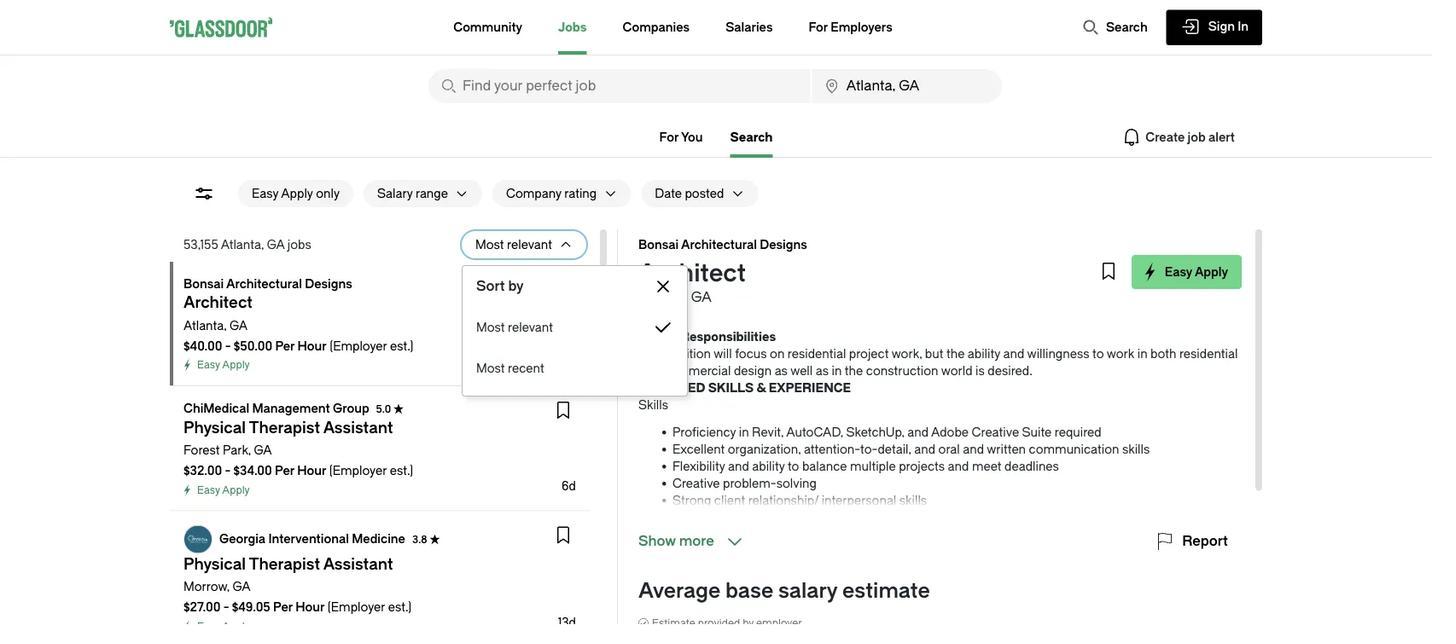 Task type: vqa. For each thing, say whether or not it's contained in the screenshot.
leftmost 'Commit'
no



Task type: describe. For each thing, give the bounding box(es) containing it.
detail,
[[878, 443, 912, 457]]

suite
[[1022, 426, 1052, 440]]

Search location field
[[812, 69, 1002, 103]]

30d+
[[546, 355, 576, 369]]

1 vertical spatial search
[[730, 130, 773, 144]]

autocad,
[[787, 426, 844, 440]]

jobs
[[288, 238, 311, 252]]

for you link
[[660, 130, 703, 144]]

meet
[[972, 460, 1002, 474]]

both
[[1151, 347, 1177, 361]]

0 horizontal spatial skills
[[900, 494, 927, 508]]

$40.00
[[184, 339, 222, 353]]

proficiency
[[673, 426, 736, 440]]

close dropdown image
[[653, 277, 674, 297]]

design
[[734, 364, 772, 378]]

and up projects
[[915, 443, 936, 457]]

designs for bonsai architectural designs architect atlanta, ga
[[760, 238, 807, 252]]

most inside most relevant dropdown button
[[475, 238, 504, 252]]

world
[[941, 364, 973, 378]]

show more button
[[639, 532, 745, 552]]

community
[[454, 20, 523, 34]]

none field 'search keyword'
[[429, 69, 811, 103]]

search inside button
[[1106, 20, 1148, 34]]

ga inside forest park, ga $32.00 - $34.00 per hour (employer est.)
[[254, 444, 272, 458]]

chimedical
[[184, 402, 249, 416]]

required
[[639, 381, 706, 395]]

for for for employers
[[809, 20, 828, 34]]

hour for atlanta, ga
[[298, 339, 327, 353]]

sort by list box
[[463, 307, 687, 389]]

0 vertical spatial &
[[668, 330, 678, 344]]

1 vertical spatial creative
[[673, 477, 720, 491]]

park,
[[223, 444, 251, 458]]

relevant inside most relevant button
[[508, 321, 553, 335]]

apply inside the easy apply 'button'
[[1195, 265, 1229, 279]]

communication
[[1029, 443, 1120, 457]]

most relevant inside dropdown button
[[475, 238, 552, 252]]

company rating
[[506, 187, 597, 201]]

balance
[[802, 460, 847, 474]]

morrow,
[[184, 581, 230, 595]]

excellent
[[673, 443, 725, 457]]

hour for morrow, ga
[[296, 601, 325, 615]]

average base salary estimate
[[639, 580, 930, 604]]

more
[[679, 534, 714, 550]]

construction
[[866, 364, 939, 378]]

2 as from the left
[[816, 364, 829, 378]]

skills
[[708, 381, 754, 395]]

willingness
[[1028, 347, 1090, 361]]

- for atlanta,
[[225, 339, 231, 353]]

per for morrow, ga
[[273, 601, 293, 615]]

$50.00
[[234, 339, 272, 353]]

ga inside bonsai architectural designs architect atlanta, ga
[[691, 290, 712, 306]]

companies link
[[623, 0, 690, 55]]

commercial
[[663, 364, 731, 378]]

company
[[506, 187, 562, 201]]

morrow, ga $27.00 - $49.05 per hour (employer est.)
[[184, 581, 412, 615]]

interpersonal
[[822, 494, 897, 508]]

bonsai architectural designs architect atlanta, ga
[[639, 238, 807, 306]]

salary range
[[377, 187, 448, 201]]

for you
[[660, 130, 703, 144]]

work
[[1107, 347, 1135, 361]]

0 horizontal spatial to
[[788, 460, 799, 474]]

★ for chimedical management group
[[394, 403, 404, 415]]

georgia interventional medicine logo image
[[184, 526, 212, 554]]

bonsai architectural designs
[[184, 277, 352, 291]]

most recent
[[476, 362, 544, 376]]

2 vertical spatial in
[[739, 426, 749, 440]]

base
[[726, 580, 774, 604]]

$27.00
[[184, 601, 221, 615]]

53,155 atlanta, ga jobs
[[184, 238, 311, 252]]

salaries
[[726, 20, 773, 34]]

revit,
[[752, 426, 784, 440]]

1 horizontal spatial ability
[[968, 347, 1001, 361]]

projects
[[899, 460, 945, 474]]

atlanta, ga $40.00 - $50.00 per hour (employer est.)
[[184, 319, 414, 353]]

written
[[987, 443, 1026, 457]]

- inside forest park, ga $32.00 - $34.00 per hour (employer est.)
[[225, 464, 231, 479]]

est.) for morrow, ga $27.00 - $49.05 per hour (employer est.)
[[388, 601, 412, 615]]

relevant inside most relevant dropdown button
[[507, 238, 552, 252]]

is
[[976, 364, 985, 378]]

atlanta, inside bonsai architectural designs architect atlanta, ga
[[639, 290, 688, 306]]

sort
[[476, 279, 505, 295]]

3.8
[[412, 534, 427, 546]]

easy inside 'button'
[[1165, 265, 1193, 279]]

most relevant button
[[462, 231, 552, 259]]

responsibilities
[[681, 330, 776, 344]]

easy apply for 30d+
[[197, 359, 250, 371]]

and down this on the left
[[639, 364, 660, 378]]

focus
[[735, 347, 767, 361]]

average
[[639, 580, 721, 604]]

date posted button
[[641, 180, 724, 207]]

adobe
[[932, 426, 969, 440]]

- for morrow,
[[223, 601, 229, 615]]

6d
[[562, 480, 576, 494]]

by
[[508, 279, 524, 295]]

1 horizontal spatial the
[[947, 347, 965, 361]]

designs for bonsai architectural designs
[[305, 277, 352, 291]]

only
[[316, 187, 340, 201]]

employers
[[831, 20, 893, 34]]

report button
[[1155, 532, 1229, 552]]

0 horizontal spatial ability
[[752, 460, 785, 474]]

community link
[[454, 0, 523, 55]]

salary
[[779, 580, 838, 604]]

to-
[[861, 443, 878, 457]]

desired.
[[988, 364, 1033, 378]]

for employers link
[[809, 0, 893, 55]]

1 residential from the left
[[788, 347, 846, 361]]

architect
[[639, 260, 746, 288]]

2 residential from the left
[[1180, 347, 1238, 361]]

est.) for atlanta, ga $40.00 - $50.00 per hour (employer est.)
[[390, 339, 414, 353]]

georgia interventional medicine 3.8 ★
[[219, 533, 440, 547]]

group
[[333, 402, 369, 416]]

ga left jobs
[[267, 238, 285, 252]]

rating
[[565, 187, 597, 201]]

role & responsibilities this position will focus on residential project work, but the ability and willingness to work in both residential and commercial design as well as in the construction world is desired. required skills & experience skills proficiency in revit, autocad, sketchup, and adobe creative suite required excellent organization, attention-to-detail, and oral and written communication skills flexibility and ability to balance multiple projects and meet deadlines creative problem-solving strong client relationship/ interpersonal skills
[[639, 330, 1238, 508]]



Task type: locate. For each thing, give the bounding box(es) containing it.
bonsai
[[639, 238, 679, 252], [184, 277, 224, 291]]

easy down $40.00
[[197, 359, 220, 371]]

hour right $49.05
[[296, 601, 325, 615]]

ability up is at the right bottom of the page
[[968, 347, 1001, 361]]

est.)
[[390, 339, 414, 353], [390, 464, 413, 479], [388, 601, 412, 615]]

(employer inside atlanta, ga $40.00 - $50.00 per hour (employer est.)
[[330, 339, 387, 353]]

1 horizontal spatial skills
[[1123, 443, 1150, 457]]

ga up $49.05
[[233, 581, 251, 595]]

and down oral
[[948, 460, 969, 474]]

and up desired. on the bottom right of page
[[1004, 347, 1025, 361]]

work,
[[892, 347, 922, 361]]

architectural up architect on the top
[[681, 238, 757, 252]]

0 horizontal spatial none field
[[429, 69, 811, 103]]

0 horizontal spatial in
[[739, 426, 749, 440]]

hour right $50.00
[[298, 339, 327, 353]]

bonsai for bonsai architectural designs
[[184, 277, 224, 291]]

skills
[[1123, 443, 1150, 457], [900, 494, 927, 508]]

per right $50.00
[[275, 339, 295, 353]]

in left both
[[1138, 347, 1148, 361]]

2 horizontal spatial in
[[1138, 347, 1148, 361]]

per for atlanta, ga
[[275, 339, 295, 353]]

hour inside morrow, ga $27.00 - $49.05 per hour (employer est.)
[[296, 601, 325, 615]]

project
[[849, 347, 889, 361]]

ga up $50.00
[[230, 319, 248, 333]]

0 vertical spatial most
[[475, 238, 504, 252]]

range
[[416, 187, 448, 201]]

0 horizontal spatial designs
[[305, 277, 352, 291]]

hour inside forest park, ga $32.00 - $34.00 per hour (employer est.)
[[297, 464, 327, 479]]

as
[[775, 364, 788, 378], [816, 364, 829, 378]]

0 vertical spatial designs
[[760, 238, 807, 252]]

(employer for morrow, ga $27.00 - $49.05 per hour (employer est.)
[[328, 601, 385, 615]]

organization,
[[728, 443, 801, 457]]

search
[[1106, 20, 1148, 34], [730, 130, 773, 144]]

to up solving
[[788, 460, 799, 474]]

architectural down 53,155 atlanta, ga jobs
[[226, 277, 302, 291]]

0 vertical spatial ★
[[394, 403, 404, 415]]

jobs link
[[558, 0, 587, 55]]

most up sort at left
[[475, 238, 504, 252]]

in up experience
[[832, 364, 842, 378]]

role
[[639, 330, 666, 344]]

1 vertical spatial est.)
[[390, 464, 413, 479]]

report
[[1183, 534, 1229, 550]]

the up world
[[947, 347, 965, 361]]

estimate
[[843, 580, 930, 604]]

hour inside atlanta, ga $40.00 - $50.00 per hour (employer est.)
[[298, 339, 327, 353]]

ga down architect on the top
[[691, 290, 712, 306]]

bonsai for bonsai architectural designs architect atlanta, ga
[[639, 238, 679, 252]]

for employers
[[809, 20, 893, 34]]

none field down the "employers"
[[812, 69, 1002, 103]]

0 vertical spatial the
[[947, 347, 965, 361]]

2 vertical spatial most
[[476, 362, 505, 376]]

atlanta, right "53,155"
[[221, 238, 264, 252]]

★ right 5.0
[[394, 403, 404, 415]]

0 vertical spatial (employer
[[330, 339, 387, 353]]

creative
[[972, 426, 1019, 440], [673, 477, 720, 491]]

as down on
[[775, 364, 788, 378]]

1 vertical spatial to
[[788, 460, 799, 474]]

1 vertical spatial for
[[660, 130, 679, 144]]

deadlines
[[1005, 460, 1059, 474]]

date
[[655, 187, 682, 201]]

0 horizontal spatial architectural
[[226, 277, 302, 291]]

1 vertical spatial (employer
[[329, 464, 387, 479]]

company rating button
[[493, 180, 597, 207]]

per right $34.00 in the bottom of the page
[[275, 464, 294, 479]]

salary
[[377, 187, 413, 201]]

★ for georgia interventional medicine
[[430, 534, 440, 546]]

- inside atlanta, ga $40.00 - $50.00 per hour (employer est.)
[[225, 339, 231, 353]]

most relevant down by
[[476, 321, 553, 335]]

easy up 53,155 atlanta, ga jobs
[[252, 187, 279, 201]]

0 horizontal spatial ★
[[394, 403, 404, 415]]

Search keyword field
[[429, 69, 811, 103]]

creative down flexibility
[[673, 477, 720, 491]]

jobs list element
[[170, 262, 600, 626]]

0 vertical spatial search
[[1106, 20, 1148, 34]]

- left $50.00
[[225, 339, 231, 353]]

relevant up recent
[[508, 321, 553, 335]]

0 vertical spatial for
[[809, 20, 828, 34]]

search button
[[1074, 10, 1157, 44]]

1 vertical spatial ability
[[752, 460, 785, 474]]

this
[[639, 347, 663, 361]]

designs inside jobs list element
[[305, 277, 352, 291]]

1 horizontal spatial designs
[[760, 238, 807, 252]]

0 vertical spatial architectural
[[681, 238, 757, 252]]

easy apply
[[1165, 265, 1229, 279], [197, 359, 250, 371], [197, 484, 250, 496]]

2 vertical spatial atlanta,
[[184, 319, 227, 333]]

1 vertical spatial &
[[757, 381, 766, 395]]

apply inside easy apply only button
[[281, 187, 313, 201]]

1 horizontal spatial bonsai
[[639, 238, 679, 252]]

0 vertical spatial -
[[225, 339, 231, 353]]

atlanta, down architect on the top
[[639, 290, 688, 306]]

0 horizontal spatial search
[[730, 130, 773, 144]]

hour right $34.00 in the bottom of the page
[[297, 464, 327, 479]]

relationship/
[[748, 494, 819, 508]]

(employer down medicine
[[328, 601, 385, 615]]

the
[[947, 347, 965, 361], [845, 364, 863, 378]]

most left recent
[[476, 362, 505, 376]]

1 horizontal spatial ★
[[430, 534, 440, 546]]

- down park, at the bottom left of page
[[225, 464, 231, 479]]

0 vertical spatial est.)
[[390, 339, 414, 353]]

residential right both
[[1180, 347, 1238, 361]]

sort by
[[476, 279, 524, 295]]

open filter menu image
[[194, 184, 214, 204]]

for for for you
[[660, 130, 679, 144]]

posted
[[685, 187, 724, 201]]

most inside most recent button
[[476, 362, 505, 376]]

2 vertical spatial per
[[273, 601, 293, 615]]

1 vertical spatial -
[[225, 464, 231, 479]]

2 vertical spatial easy apply
[[197, 484, 250, 496]]

2 vertical spatial -
[[223, 601, 229, 615]]

designs
[[760, 238, 807, 252], [305, 277, 352, 291]]

and up detail,
[[908, 426, 929, 440]]

0 horizontal spatial creative
[[673, 477, 720, 491]]

easy apply only
[[252, 187, 340, 201]]

architectural for bonsai architectural designs
[[226, 277, 302, 291]]

★ inside chimedical management group 5.0 ★
[[394, 403, 404, 415]]

1 horizontal spatial &
[[757, 381, 766, 395]]

and up the problem-
[[728, 460, 749, 474]]

1 none field from the left
[[429, 69, 811, 103]]

1 horizontal spatial for
[[809, 20, 828, 34]]

1 vertical spatial designs
[[305, 277, 352, 291]]

0 vertical spatial in
[[1138, 347, 1148, 361]]

0 horizontal spatial residential
[[788, 347, 846, 361]]

1 horizontal spatial in
[[832, 364, 842, 378]]

residential
[[788, 347, 846, 361], [1180, 347, 1238, 361]]

per inside atlanta, ga $40.00 - $50.00 per hour (employer est.)
[[275, 339, 295, 353]]

bonsai up close dropdown icon
[[639, 238, 679, 252]]

salaries link
[[726, 0, 773, 55]]

problem-
[[723, 477, 777, 491]]

easy apply for 6d
[[197, 484, 250, 496]]

you
[[681, 130, 703, 144]]

none field the search location
[[812, 69, 1002, 103]]

ga up $34.00 in the bottom of the page
[[254, 444, 272, 458]]

0 horizontal spatial bonsai
[[184, 277, 224, 291]]

1 vertical spatial per
[[275, 464, 294, 479]]

relevant
[[507, 238, 552, 252], [508, 321, 553, 335]]

1 vertical spatial in
[[832, 364, 842, 378]]

to left the work
[[1093, 347, 1104, 361]]

skills
[[639, 398, 669, 412]]

chimedical management group 5.0 ★
[[184, 402, 404, 416]]

& down design
[[757, 381, 766, 395]]

★ inside georgia interventional medicine 3.8 ★
[[430, 534, 440, 546]]

well
[[791, 364, 813, 378]]

on
[[770, 347, 785, 361]]

per inside forest park, ga $32.00 - $34.00 per hour (employer est.)
[[275, 464, 294, 479]]

most inside most relevant button
[[476, 321, 505, 335]]

(employer for atlanta, ga $40.00 - $50.00 per hour (employer est.)
[[330, 339, 387, 353]]

1 horizontal spatial architectural
[[681, 238, 757, 252]]

0 vertical spatial ability
[[968, 347, 1001, 361]]

1 as from the left
[[775, 364, 788, 378]]

1 vertical spatial hour
[[297, 464, 327, 479]]

0 vertical spatial easy apply
[[1165, 265, 1229, 279]]

2 none field from the left
[[812, 69, 1002, 103]]

est.) up 5.0
[[390, 339, 414, 353]]

- inside morrow, ga $27.00 - $49.05 per hour (employer est.)
[[223, 601, 229, 615]]

management
[[252, 402, 330, 416]]

architectural for bonsai architectural designs architect atlanta, ga
[[681, 238, 757, 252]]

0 vertical spatial to
[[1093, 347, 1104, 361]]

most relevant up by
[[475, 238, 552, 252]]

skills right communication
[[1123, 443, 1150, 457]]

georgia
[[219, 533, 266, 547]]

most down sort at left
[[476, 321, 505, 335]]

solving
[[777, 477, 817, 491]]

None field
[[429, 69, 811, 103], [812, 69, 1002, 103]]

(employer
[[330, 339, 387, 353], [329, 464, 387, 479], [328, 601, 385, 615]]

0 horizontal spatial the
[[845, 364, 863, 378]]

1 horizontal spatial as
[[816, 364, 829, 378]]

est.) inside atlanta, ga $40.00 - $50.00 per hour (employer est.)
[[390, 339, 414, 353]]

strong
[[673, 494, 711, 508]]

date posted
[[655, 187, 724, 201]]

architectural inside jobs list element
[[226, 277, 302, 291]]

1 vertical spatial easy apply
[[197, 359, 250, 371]]

search link
[[730, 130, 773, 158]]

creative up written
[[972, 426, 1019, 440]]

&
[[668, 330, 678, 344], [757, 381, 766, 395]]

2 vertical spatial (employer
[[328, 601, 385, 615]]

est.) inside forest park, ga $32.00 - $34.00 per hour (employer est.)
[[390, 464, 413, 479]]

bonsai inside bonsai architectural designs architect atlanta, ga
[[639, 238, 679, 252]]

1 horizontal spatial creative
[[972, 426, 1019, 440]]

client
[[714, 494, 745, 508]]

1 vertical spatial bonsai
[[184, 277, 224, 291]]

est.) inside morrow, ga $27.00 - $49.05 per hour (employer est.)
[[388, 601, 412, 615]]

1 vertical spatial skills
[[900, 494, 927, 508]]

(employer inside forest park, ga $32.00 - $34.00 per hour (employer est.)
[[329, 464, 387, 479]]

ga inside morrow, ga $27.00 - $49.05 per hour (employer est.)
[[233, 581, 251, 595]]

0 horizontal spatial as
[[775, 364, 788, 378]]

most for most recent button
[[476, 362, 505, 376]]

1 vertical spatial most
[[476, 321, 505, 335]]

experience
[[769, 381, 851, 395]]

forest park, ga $32.00 - $34.00 per hour (employer est.)
[[184, 444, 413, 479]]

2 vertical spatial hour
[[296, 601, 325, 615]]

ga inside atlanta, ga $40.00 - $50.00 per hour (employer est.)
[[230, 319, 248, 333]]

per right $49.05
[[273, 601, 293, 615]]

★
[[394, 403, 404, 415], [430, 534, 440, 546]]

most relevant inside button
[[476, 321, 553, 335]]

-
[[225, 339, 231, 353], [225, 464, 231, 479], [223, 601, 229, 615]]

0 vertical spatial per
[[275, 339, 295, 353]]

(employer up the group
[[330, 339, 387, 353]]

easy down "$32.00"
[[197, 484, 220, 496]]

1 vertical spatial architectural
[[226, 277, 302, 291]]

1 horizontal spatial none field
[[812, 69, 1002, 103]]

easy inside button
[[252, 187, 279, 201]]

(employer down the group
[[329, 464, 387, 479]]

for left the "employers"
[[809, 20, 828, 34]]

easy apply inside 'button'
[[1165, 265, 1229, 279]]

medicine
[[352, 533, 406, 547]]

hour
[[298, 339, 327, 353], [297, 464, 327, 479], [296, 601, 325, 615]]

1 vertical spatial most relevant
[[476, 321, 553, 335]]

0 horizontal spatial &
[[668, 330, 678, 344]]

forest
[[184, 444, 220, 458]]

easy up both
[[1165, 265, 1193, 279]]

0 vertical spatial bonsai
[[639, 238, 679, 252]]

none field down companies link
[[429, 69, 811, 103]]

jobs
[[558, 20, 587, 34]]

5.0
[[376, 403, 391, 415]]

the down project
[[845, 364, 863, 378]]

(employer inside morrow, ga $27.00 - $49.05 per hour (employer est.)
[[328, 601, 385, 615]]

1 vertical spatial atlanta,
[[639, 290, 688, 306]]

★ right 3.8
[[430, 534, 440, 546]]

for left you
[[660, 130, 679, 144]]

bonsai down "53,155"
[[184, 277, 224, 291]]

easy apply button
[[1132, 255, 1242, 289]]

0 vertical spatial hour
[[298, 339, 327, 353]]

0 vertical spatial atlanta,
[[221, 238, 264, 252]]

0 horizontal spatial for
[[660, 130, 679, 144]]

skills down projects
[[900, 494, 927, 508]]

$34.00
[[234, 464, 272, 479]]

0 vertical spatial most relevant
[[475, 238, 552, 252]]

sketchup,
[[846, 426, 905, 440]]

0 vertical spatial creative
[[972, 426, 1019, 440]]

most for most relevant button
[[476, 321, 505, 335]]

interventional
[[268, 533, 349, 547]]

ability down organization,
[[752, 460, 785, 474]]

apply
[[281, 187, 313, 201], [1195, 265, 1229, 279], [222, 359, 250, 371], [222, 484, 250, 496]]

architectural inside bonsai architectural designs architect atlanta, ga
[[681, 238, 757, 252]]

atlanta, inside atlanta, ga $40.00 - $50.00 per hour (employer est.)
[[184, 319, 227, 333]]

companies
[[623, 20, 690, 34]]

oral
[[939, 443, 960, 457]]

2 vertical spatial est.)
[[388, 601, 412, 615]]

0 vertical spatial relevant
[[507, 238, 552, 252]]

0 vertical spatial skills
[[1123, 443, 1150, 457]]

attention-
[[804, 443, 861, 457]]

1 vertical spatial ★
[[430, 534, 440, 546]]

est.) down medicine
[[388, 601, 412, 615]]

as right well
[[816, 364, 829, 378]]

will
[[714, 347, 732, 361]]

est.) down 5.0
[[390, 464, 413, 479]]

and up meet
[[963, 443, 984, 457]]

per inside morrow, ga $27.00 - $49.05 per hour (employer est.)
[[273, 601, 293, 615]]

and
[[1004, 347, 1025, 361], [639, 364, 660, 378], [908, 426, 929, 440], [915, 443, 936, 457], [963, 443, 984, 457], [728, 460, 749, 474], [948, 460, 969, 474]]

1 vertical spatial the
[[845, 364, 863, 378]]

1 horizontal spatial residential
[[1180, 347, 1238, 361]]

residential up well
[[788, 347, 846, 361]]

1 horizontal spatial search
[[1106, 20, 1148, 34]]

1 vertical spatial relevant
[[508, 321, 553, 335]]

atlanta, up $40.00
[[184, 319, 227, 333]]

in left revit,
[[739, 426, 749, 440]]

1 horizontal spatial to
[[1093, 347, 1104, 361]]

bonsai inside jobs list element
[[184, 277, 224, 291]]

most
[[475, 238, 504, 252], [476, 321, 505, 335], [476, 362, 505, 376]]

designs inside bonsai architectural designs architect atlanta, ga
[[760, 238, 807, 252]]

relevant up by
[[507, 238, 552, 252]]

& right role
[[668, 330, 678, 344]]

multiple
[[850, 460, 896, 474]]

ability
[[968, 347, 1001, 361], [752, 460, 785, 474]]

- right $27.00
[[223, 601, 229, 615]]



